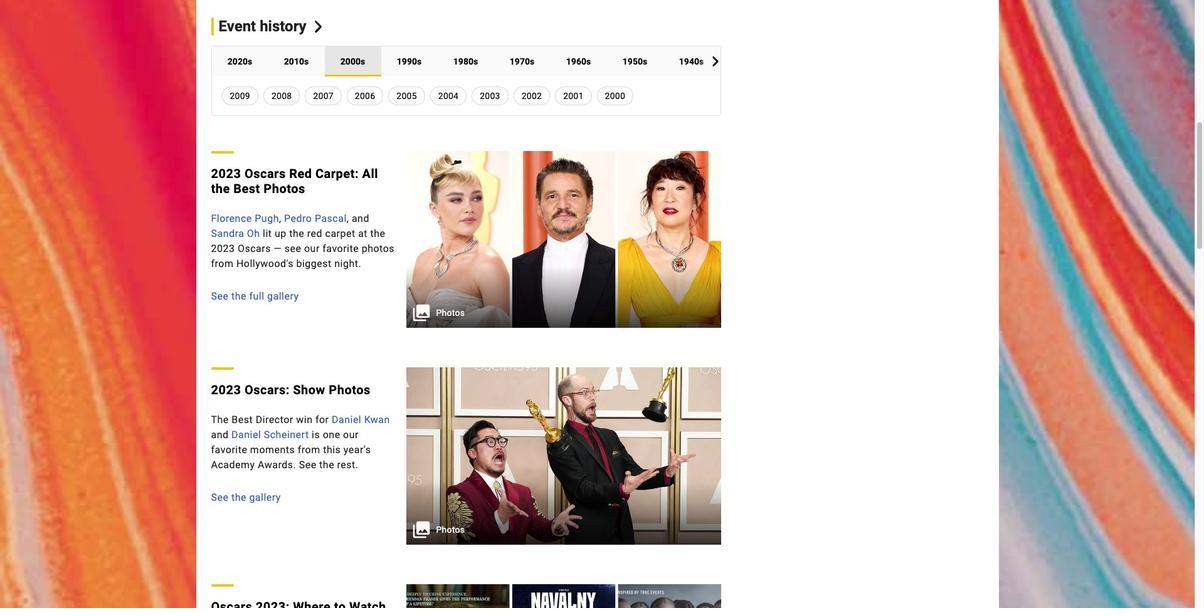 Task type: describe. For each thing, give the bounding box(es) containing it.
2020s tab
[[212, 46, 268, 76]]

pugh
[[255, 212, 279, 224]]

scheinert
[[264, 429, 309, 441]]

carpet
[[325, 228, 355, 239]]

from inside is one our favorite moments from this year's academy awards. see the rest.
[[298, 444, 320, 456]]

pascal
[[315, 212, 347, 224]]

night.
[[334, 258, 361, 270]]

oscars inside 2023 oscars red carpet: all the best photos
[[245, 166, 286, 181]]

red
[[307, 228, 322, 239]]

2007 button
[[305, 86, 342, 105]]

chevron right inline image
[[710, 56, 721, 66]]

see for 2023 oscars: show photos
[[211, 492, 229, 504]]

the
[[211, 414, 229, 426]]

from inside lit up the red carpet at the 2023 oscars — see our favorite photos from hollywood's biggest night.
[[211, 258, 234, 270]]

daniel scheinert link
[[231, 429, 309, 441]]

is one our favorite moments from this year's academy awards. see the rest.
[[211, 429, 371, 471]]

1940s
[[679, 56, 704, 66]]

best inside 2023 oscars red carpet: all the best photos
[[233, 181, 260, 196]]

2007
[[313, 91, 334, 101]]

event photo image for 2023 oscars: show photos
[[406, 368, 721, 545]]

see the gallery
[[211, 492, 281, 504]]

sandra oh link
[[211, 228, 260, 239]]

all
[[362, 166, 378, 181]]

event photo image for 2023 oscars red carpet: all the best photos
[[406, 151, 721, 328]]

photos
[[362, 243, 395, 254]]

1990s
[[397, 56, 422, 66]]

and inside florence pugh , pedro pascal , and sandra oh
[[352, 212, 369, 224]]

—
[[274, 243, 282, 254]]

daniel kwan link
[[332, 414, 390, 426]]

oscars inside lit up the red carpet at the 2023 oscars — see our favorite photos from hollywood's biggest night.
[[238, 243, 271, 254]]

event history link
[[211, 18, 325, 36]]

2010s
[[284, 56, 309, 66]]

lit up the red carpet at the 2023 oscars — see our favorite photos from hollywood's biggest night.
[[211, 228, 395, 270]]

event
[[219, 18, 256, 35]]

the inside is one our favorite moments from this year's academy awards. see the rest.
[[319, 459, 334, 471]]

see for 2023 oscars red carpet: all the best photos
[[211, 290, 229, 302]]

2001 button
[[555, 86, 592, 105]]

biggest
[[296, 258, 332, 270]]

see
[[285, 243, 301, 254]]

2002
[[522, 91, 542, 101]]

see the full gallery button
[[211, 289, 396, 304]]

2004
[[438, 91, 459, 101]]

director
[[256, 414, 293, 426]]

win
[[296, 414, 313, 426]]

this
[[323, 444, 341, 456]]

gallery inside button
[[267, 290, 299, 302]]

2023 oscars red carpet: all the best photos
[[211, 166, 378, 196]]

2009 button
[[222, 86, 258, 105]]

hollywood's
[[236, 258, 294, 270]]

1950s tab
[[607, 46, 663, 76]]

oscars:
[[245, 383, 290, 398]]

2023 oscars: show photos
[[211, 383, 371, 398]]

florence pugh , pedro pascal , and sandra oh
[[211, 212, 369, 239]]

2006 button
[[347, 86, 383, 105]]

1980s
[[453, 56, 478, 66]]

1970s
[[510, 56, 534, 66]]

2000s
[[340, 56, 365, 66]]

the best director win for daniel kwan and daniel scheinert
[[211, 414, 390, 441]]

history
[[260, 18, 306, 35]]

sandra
[[211, 228, 244, 239]]

2000
[[605, 91, 625, 101]]

2023 inside lit up the red carpet at the 2023 oscars — see our favorite photos from hollywood's biggest night.
[[211, 243, 235, 254]]

2008 button
[[263, 86, 300, 105]]

the inside button
[[231, 290, 246, 302]]



Task type: vqa. For each thing, say whether or not it's contained in the screenshot.
bottommost gallery
yes



Task type: locate. For each thing, give the bounding box(es) containing it.
and inside the best director win for daniel kwan and daniel scheinert
[[211, 429, 229, 441]]

2023 down sandra
[[211, 243, 235, 254]]

see the full gallery
[[211, 290, 299, 302]]

event photo image
[[406, 151, 721, 328], [406, 368, 721, 545]]

1980s tab
[[437, 46, 494, 76]]

best up florence pugh "link"
[[233, 181, 260, 196]]

kwan
[[364, 414, 390, 426]]

moments
[[250, 444, 295, 456]]

, up carpet
[[347, 212, 349, 224]]

1 horizontal spatial ,
[[347, 212, 349, 224]]

best inside the best director win for daniel kwan and daniel scheinert
[[232, 414, 253, 426]]

2020s
[[228, 56, 252, 66]]

1 vertical spatial daniel
[[231, 429, 261, 441]]

0 vertical spatial 2023
[[211, 166, 241, 181]]

2 photos group from the top
[[406, 368, 721, 545]]

1 vertical spatial gallery
[[249, 492, 281, 504]]

the inside 2023 oscars red carpet: all the best photos
[[211, 181, 230, 196]]

1 vertical spatial 2023
[[211, 243, 235, 254]]

pedro pascal link
[[284, 212, 347, 224]]

2002 button
[[513, 86, 550, 105]]

1 vertical spatial best
[[232, 414, 253, 426]]

at
[[358, 228, 368, 239]]

photos inside 2023 oscars red carpet: all the best photos
[[264, 181, 305, 196]]

1960s tab
[[550, 46, 607, 76]]

tab list
[[212, 46, 776, 76]]

2 , from the left
[[347, 212, 349, 224]]

year's
[[344, 444, 371, 456]]

1960s
[[566, 56, 591, 66]]

gallery inside button
[[249, 492, 281, 504]]

full
[[249, 290, 264, 302]]

2 photos link from the top
[[406, 368, 721, 545]]

2000 button
[[597, 86, 633, 105]]

1 vertical spatial photos link
[[406, 368, 721, 545]]

0 vertical spatial our
[[304, 243, 320, 254]]

2023 up florence
[[211, 166, 241, 181]]

0 vertical spatial gallery
[[267, 290, 299, 302]]

2004 button
[[430, 86, 467, 105]]

0 vertical spatial from
[[211, 258, 234, 270]]

1 vertical spatial event photo image
[[406, 368, 721, 545]]

1 horizontal spatial and
[[352, 212, 369, 224]]

up
[[275, 228, 287, 239]]

best
[[233, 181, 260, 196], [232, 414, 253, 426]]

best right the at bottom
[[232, 414, 253, 426]]

2023 up the at bottom
[[211, 383, 241, 398]]

and
[[352, 212, 369, 224], [211, 429, 229, 441]]

see inside is one our favorite moments from this year's academy awards. see the rest.
[[299, 459, 317, 471]]

see the gallery button
[[211, 491, 396, 506]]

rest.
[[337, 459, 358, 471]]

is
[[312, 429, 320, 441]]

favorite inside is one our favorite moments from this year's academy awards. see the rest.
[[211, 444, 247, 456]]

1 horizontal spatial daniel
[[332, 414, 361, 426]]

1 vertical spatial our
[[343, 429, 359, 441]]

from down is
[[298, 444, 320, 456]]

photos
[[264, 181, 305, 196], [436, 308, 465, 318], [329, 383, 371, 398], [436, 525, 465, 535]]

see inside button
[[211, 290, 229, 302]]

the down academy
[[231, 492, 246, 504]]

1 vertical spatial photos group
[[406, 368, 721, 545]]

1 horizontal spatial favorite
[[323, 243, 359, 254]]

event history
[[219, 18, 306, 35]]

gallery down 'awards.'
[[249, 492, 281, 504]]

1 vertical spatial and
[[211, 429, 229, 441]]

0 horizontal spatial our
[[304, 243, 320, 254]]

photos group
[[406, 151, 721, 328], [406, 368, 721, 545]]

0 vertical spatial photos group
[[406, 151, 721, 328]]

awards.
[[258, 459, 296, 471]]

2003
[[480, 91, 500, 101]]

oscars left red
[[245, 166, 286, 181]]

group
[[406, 584, 721, 608]]

photos link
[[406, 151, 721, 328], [406, 368, 721, 545]]

2005
[[397, 91, 417, 101]]

see inside button
[[211, 492, 229, 504]]

florence
[[211, 212, 252, 224]]

2023
[[211, 166, 241, 181], [211, 243, 235, 254], [211, 383, 241, 398]]

one
[[323, 429, 340, 441]]

2008
[[272, 91, 292, 101]]

1 vertical spatial see
[[299, 459, 317, 471]]

and down the at bottom
[[211, 429, 229, 441]]

our inside is one our favorite moments from this year's academy awards. see the rest.
[[343, 429, 359, 441]]

photos group for 2023 oscars red carpet: all the best photos
[[406, 151, 721, 328]]

carpet:
[[315, 166, 359, 181]]

show
[[293, 383, 325, 398]]

for
[[315, 414, 329, 426]]

0 vertical spatial oscars
[[245, 166, 286, 181]]

,
[[279, 212, 281, 224], [347, 212, 349, 224]]

0 vertical spatial see
[[211, 290, 229, 302]]

2 2023 from the top
[[211, 243, 235, 254]]

the down this
[[319, 459, 334, 471]]

photos group for 2023 oscars: show photos
[[406, 368, 721, 545]]

see right 'awards.'
[[299, 459, 317, 471]]

0 vertical spatial daniel
[[332, 414, 361, 426]]

1 horizontal spatial our
[[343, 429, 359, 441]]

chevron right inline image
[[312, 21, 325, 33]]

the left full
[[231, 290, 246, 302]]

the up florence
[[211, 181, 230, 196]]

editorial image image
[[406, 584, 721, 608]]

1 horizontal spatial from
[[298, 444, 320, 456]]

0 horizontal spatial and
[[211, 429, 229, 441]]

the down pedro
[[289, 228, 304, 239]]

and up at
[[352, 212, 369, 224]]

favorite down carpet
[[323, 243, 359, 254]]

tab
[[720, 46, 776, 76]]

1 vertical spatial favorite
[[211, 444, 247, 456]]

our inside lit up the red carpet at the 2023 oscars — see our favorite photos from hollywood's biggest night.
[[304, 243, 320, 254]]

1 vertical spatial from
[[298, 444, 320, 456]]

0 horizontal spatial favorite
[[211, 444, 247, 456]]

1 event photo image from the top
[[406, 151, 721, 328]]

2001
[[563, 91, 584, 101]]

1950s
[[623, 56, 647, 66]]

0 vertical spatial photos link
[[406, 151, 721, 328]]

2023 for 2023 oscars red carpet: all the best photos
[[211, 166, 241, 181]]

lit
[[263, 228, 272, 239]]

academy
[[211, 459, 255, 471]]

2010s tab
[[268, 46, 325, 76]]

from
[[211, 258, 234, 270], [298, 444, 320, 456]]

, up up at left top
[[279, 212, 281, 224]]

daniel
[[332, 414, 361, 426], [231, 429, 261, 441]]

photos link for 2023 oscars red carpet: all the best photos
[[406, 151, 721, 328]]

1990s tab
[[381, 46, 437, 76]]

3 2023 from the top
[[211, 383, 241, 398]]

see left full
[[211, 290, 229, 302]]

the right at
[[370, 228, 385, 239]]

0 horizontal spatial daniel
[[231, 429, 261, 441]]

pedro
[[284, 212, 312, 224]]

favorite up academy
[[211, 444, 247, 456]]

1 photos link from the top
[[406, 151, 721, 328]]

2023 inside 2023 oscars red carpet: all the best photos
[[211, 166, 241, 181]]

the inside button
[[231, 492, 246, 504]]

oscars down oh on the top left of page
[[238, 243, 271, 254]]

daniel up moments
[[231, 429, 261, 441]]

2 vertical spatial 2023
[[211, 383, 241, 398]]

0 vertical spatial favorite
[[323, 243, 359, 254]]

tab list containing 2020s
[[212, 46, 776, 76]]

0 vertical spatial and
[[352, 212, 369, 224]]

2009
[[230, 91, 250, 101]]

1 vertical spatial oscars
[[238, 243, 271, 254]]

see
[[211, 290, 229, 302], [299, 459, 317, 471], [211, 492, 229, 504]]

2005 button
[[388, 86, 425, 105]]

oh
[[247, 228, 260, 239]]

our up year's
[[343, 429, 359, 441]]

favorite inside lit up the red carpet at the 2023 oscars — see our favorite photos from hollywood's biggest night.
[[323, 243, 359, 254]]

0 vertical spatial best
[[233, 181, 260, 196]]

gallery
[[267, 290, 299, 302], [249, 492, 281, 504]]

our up biggest
[[304, 243, 320, 254]]

2023 for 2023 oscars: show photos
[[211, 383, 241, 398]]

1 photos group from the top
[[406, 151, 721, 328]]

0 horizontal spatial from
[[211, 258, 234, 270]]

0 horizontal spatial ,
[[279, 212, 281, 224]]

1940s tab
[[663, 46, 720, 76]]

from down sandra
[[211, 258, 234, 270]]

2000s tab
[[325, 46, 381, 76]]

our
[[304, 243, 320, 254], [343, 429, 359, 441]]

the
[[211, 181, 230, 196], [289, 228, 304, 239], [370, 228, 385, 239], [231, 290, 246, 302], [319, 459, 334, 471], [231, 492, 246, 504]]

see down academy
[[211, 492, 229, 504]]

oscars
[[245, 166, 286, 181], [238, 243, 271, 254]]

1 , from the left
[[279, 212, 281, 224]]

2 event photo image from the top
[[406, 368, 721, 545]]

daniel up one
[[332, 414, 361, 426]]

gallery right full
[[267, 290, 299, 302]]

red
[[289, 166, 312, 181]]

0 vertical spatial event photo image
[[406, 151, 721, 328]]

2 vertical spatial see
[[211, 492, 229, 504]]

2003 button
[[472, 86, 508, 105]]

1970s tab
[[494, 46, 550, 76]]

2006
[[355, 91, 375, 101]]

1 2023 from the top
[[211, 166, 241, 181]]

favorite
[[323, 243, 359, 254], [211, 444, 247, 456]]

florence pugh link
[[211, 212, 279, 224]]

photos link for 2023 oscars: show photos
[[406, 368, 721, 545]]



